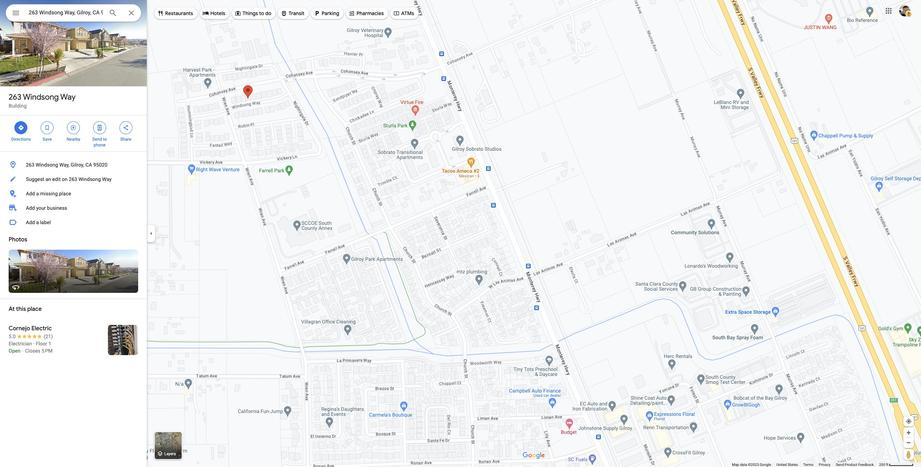 Task type: vqa. For each thing, say whether or not it's contained in the screenshot.


Task type: locate. For each thing, give the bounding box(es) containing it.
nearby
[[67, 137, 80, 142]]

2 add from the top
[[26, 205, 35, 211]]

send up 'phone'
[[92, 137, 102, 142]]

an
[[45, 176, 51, 182]]

send to phone
[[92, 137, 107, 148]]

a for missing
[[36, 191, 39, 196]]

1 vertical spatial way
[[102, 176, 112, 182]]

263 up building on the top left of page
[[9, 92, 21, 102]]

0 horizontal spatial send
[[92, 137, 102, 142]]

0 vertical spatial a
[[36, 191, 39, 196]]


[[349, 9, 355, 17]]

0 horizontal spatial to
[[103, 137, 107, 142]]

1 a from the top
[[36, 191, 39, 196]]

None field
[[29, 8, 103, 17]]

united states button
[[777, 462, 798, 467]]

do
[[265, 10, 271, 17]]

263 windsong way building
[[9, 92, 76, 109]]

to up 'phone'
[[103, 137, 107, 142]]

a left missing on the top of page
[[36, 191, 39, 196]]

add left your
[[26, 205, 35, 211]]

zoom out image
[[906, 440, 912, 446]]

263 right on
[[69, 176, 77, 182]]

way
[[60, 92, 76, 102], [102, 176, 112, 182]]

1 vertical spatial add
[[26, 205, 35, 211]]

electrician
[[9, 341, 32, 347]]

add for add your business
[[26, 205, 35, 211]]

place
[[59, 191, 71, 196], [27, 306, 42, 313]]

263 inside 263 windsong way, gilroy, ca 95020 button
[[26, 162, 34, 168]]

missing
[[40, 191, 58, 196]]

add
[[26, 191, 35, 196], [26, 205, 35, 211], [26, 220, 35, 225]]

send left product
[[836, 463, 844, 467]]

(21)
[[44, 334, 53, 339]]

1 add from the top
[[26, 191, 35, 196]]

add inside "button"
[[26, 191, 35, 196]]

terms
[[804, 463, 814, 467]]

windsong
[[23, 92, 59, 102], [36, 162, 58, 168], [79, 176, 101, 182]]

add left label
[[26, 220, 35, 225]]

 parking
[[314, 9, 339, 17]]

send
[[92, 137, 102, 142], [836, 463, 844, 467]]

way up 
[[60, 92, 76, 102]]


[[314, 9, 320, 17]]

0 vertical spatial windsong
[[23, 92, 59, 102]]

200
[[879, 463, 885, 467]]

open
[[9, 348, 20, 354]]

 button
[[6, 4, 26, 23]]

windsong for way
[[23, 92, 59, 102]]

a inside "button"
[[36, 191, 39, 196]]

1 horizontal spatial place
[[59, 191, 71, 196]]

0 vertical spatial way
[[60, 92, 76, 102]]

1 horizontal spatial 263
[[26, 162, 34, 168]]

to left do
[[259, 10, 264, 17]]

product
[[845, 463, 858, 467]]

way down 95020
[[102, 176, 112, 182]]

1 vertical spatial a
[[36, 220, 39, 225]]

0 vertical spatial place
[[59, 191, 71, 196]]

way,
[[59, 162, 69, 168]]

200 ft
[[879, 463, 889, 467]]

this
[[16, 306, 26, 313]]

0 vertical spatial 263
[[9, 92, 21, 102]]

a left label
[[36, 220, 39, 225]]

 transit
[[281, 9, 304, 17]]

way inside button
[[102, 176, 112, 182]]


[[123, 124, 129, 132]]

2 a from the top
[[36, 220, 39, 225]]

footer inside google maps element
[[732, 462, 879, 467]]

263
[[9, 92, 21, 102], [26, 162, 34, 168], [69, 176, 77, 182]]

send inside "send to phone"
[[92, 137, 102, 142]]

windsong up building on the top left of page
[[23, 92, 59, 102]]

send product feedback
[[836, 463, 874, 467]]

a for label
[[36, 220, 39, 225]]

windsong up an
[[36, 162, 58, 168]]

send for send product feedback
[[836, 463, 844, 467]]

at
[[9, 306, 15, 313]]

1 horizontal spatial to
[[259, 10, 264, 17]]

add a missing place
[[26, 191, 71, 196]]


[[44, 124, 50, 132]]

footer containing map data ©2023 google
[[732, 462, 879, 467]]

windsong down ca
[[79, 176, 101, 182]]

0 vertical spatial send
[[92, 137, 102, 142]]

share
[[120, 137, 131, 142]]

windsong inside 263 windsong way building
[[23, 92, 59, 102]]

send inside button
[[836, 463, 844, 467]]

add a missing place button
[[0, 186, 147, 201]]

place down on
[[59, 191, 71, 196]]

263 Windsong Way, Gilroy, CA 95020 field
[[6, 4, 141, 22]]

 search field
[[6, 4, 141, 23]]

2 horizontal spatial 263
[[69, 176, 77, 182]]

phone
[[94, 143, 106, 148]]

263 inside 263 windsong way building
[[9, 92, 21, 102]]

2 vertical spatial add
[[26, 220, 35, 225]]

at this place
[[9, 306, 42, 313]]

0 vertical spatial add
[[26, 191, 35, 196]]

footer
[[732, 462, 879, 467]]

1 vertical spatial 263
[[26, 162, 34, 168]]

a inside button
[[36, 220, 39, 225]]

0 horizontal spatial 263
[[9, 92, 21, 102]]

closes
[[25, 348, 40, 354]]

1 vertical spatial windsong
[[36, 162, 58, 168]]

2 vertical spatial windsong
[[79, 176, 101, 182]]

atms
[[401, 10, 414, 17]]

to
[[259, 10, 264, 17], [103, 137, 107, 142]]

transit
[[289, 10, 304, 17]]

business
[[47, 205, 67, 211]]

0 vertical spatial to
[[259, 10, 264, 17]]

map data ©2023 google
[[732, 463, 771, 467]]

add your business
[[26, 205, 67, 211]]

2 vertical spatial 263
[[69, 176, 77, 182]]

place right the this on the left
[[27, 306, 42, 313]]

add inside button
[[26, 220, 35, 225]]

directions
[[11, 137, 31, 142]]

windsong inside 263 windsong way, gilroy, ca 95020 button
[[36, 162, 58, 168]]

google
[[760, 463, 771, 467]]

1 horizontal spatial send
[[836, 463, 844, 467]]

send product feedback button
[[836, 462, 874, 467]]

1 vertical spatial send
[[836, 463, 844, 467]]


[[18, 124, 24, 132]]

3 add from the top
[[26, 220, 35, 225]]

pharmacies
[[357, 10, 384, 17]]

263 up suggest
[[26, 162, 34, 168]]

0 horizontal spatial way
[[60, 92, 76, 102]]

1 horizontal spatial way
[[102, 176, 112, 182]]

1 vertical spatial to
[[103, 137, 107, 142]]

add down suggest
[[26, 191, 35, 196]]

1 vertical spatial place
[[27, 306, 42, 313]]

privacy button
[[819, 462, 831, 467]]

windsong inside the suggest an edit on 263 windsong way button
[[79, 176, 101, 182]]

building
[[9, 103, 27, 109]]



Task type: describe. For each thing, give the bounding box(es) containing it.
1
[[48, 341, 51, 347]]

collapse side panel image
[[147, 230, 155, 238]]

send for send to phone
[[92, 137, 102, 142]]

ca
[[85, 162, 92, 168]]

gilroy,
[[71, 162, 84, 168]]

add a label
[[26, 220, 51, 225]]

united
[[777, 463, 787, 467]]

data
[[740, 463, 747, 467]]

suggest an edit on 263 windsong way button
[[0, 172, 147, 186]]

95020
[[93, 162, 107, 168]]


[[96, 124, 103, 132]]


[[70, 124, 77, 132]]

 things to do
[[235, 9, 271, 17]]

263 inside the suggest an edit on 263 windsong way button
[[69, 176, 77, 182]]

on
[[62, 176, 68, 182]]

floor
[[36, 341, 47, 347]]

5 pm
[[42, 348, 53, 354]]

parking
[[322, 10, 339, 17]]

263 windsong way, gilroy, ca 95020 button
[[0, 158, 147, 172]]


[[393, 9, 400, 17]]

map
[[732, 463, 739, 467]]


[[281, 9, 287, 17]]

263 for way,
[[26, 162, 34, 168]]

layers
[[164, 452, 176, 456]]


[[235, 9, 241, 17]]

263 for way
[[9, 92, 21, 102]]

actions for 263 windsong way region
[[0, 116, 147, 152]]

label
[[40, 220, 51, 225]]

privacy
[[819, 463, 831, 467]]

photos
[[9, 236, 27, 243]]

zoom in image
[[906, 430, 912, 435]]

add your business link
[[0, 201, 147, 215]]

200 ft button
[[879, 463, 914, 467]]


[[157, 9, 164, 17]]

 atms
[[393, 9, 414, 17]]

263 windsong way main content
[[0, 0, 147, 467]]

to inside "send to phone"
[[103, 137, 107, 142]]

to inside  things to do
[[259, 10, 264, 17]]

 pharmacies
[[349, 9, 384, 17]]

feedback
[[858, 463, 874, 467]]

cornejo electric
[[9, 325, 52, 332]]

ft
[[886, 463, 889, 467]]

show street view coverage image
[[904, 449, 914, 460]]

none field inside 263 windsong way, gilroy, ca 95020 field
[[29, 8, 103, 17]]


[[12, 8, 20, 18]]

place inside "button"
[[59, 191, 71, 196]]

©2023
[[748, 463, 759, 467]]

263 windsong way, gilroy, ca 95020
[[26, 162, 107, 168]]

things
[[243, 10, 258, 17]]

 restaurants
[[157, 9, 193, 17]]

edit
[[52, 176, 61, 182]]

google maps element
[[0, 0, 921, 467]]

show your location image
[[906, 418, 912, 425]]

terms button
[[804, 462, 814, 467]]

add for add a label
[[26, 220, 35, 225]]

 hotels
[[202, 9, 225, 17]]

restaurants
[[165, 10, 193, 17]]

·
[[33, 341, 35, 347]]

windsong for way,
[[36, 162, 58, 168]]

5.0
[[9, 334, 16, 339]]

add for add a missing place
[[26, 191, 35, 196]]

suggest
[[26, 176, 44, 182]]

your
[[36, 205, 46, 211]]

electric
[[31, 325, 52, 332]]

electrician · floor 1 open ⋅ closes 5 pm
[[9, 341, 53, 354]]

0 horizontal spatial place
[[27, 306, 42, 313]]

united states
[[777, 463, 798, 467]]

5.0 stars 21 reviews image
[[9, 333, 53, 340]]

cornejo
[[9, 325, 30, 332]]

way inside 263 windsong way building
[[60, 92, 76, 102]]

suggest an edit on 263 windsong way
[[26, 176, 112, 182]]

⋅
[[22, 348, 24, 354]]

hotels
[[210, 10, 225, 17]]

save
[[43, 137, 52, 142]]

states
[[788, 463, 798, 467]]

add a label button
[[0, 215, 147, 230]]


[[202, 9, 209, 17]]



